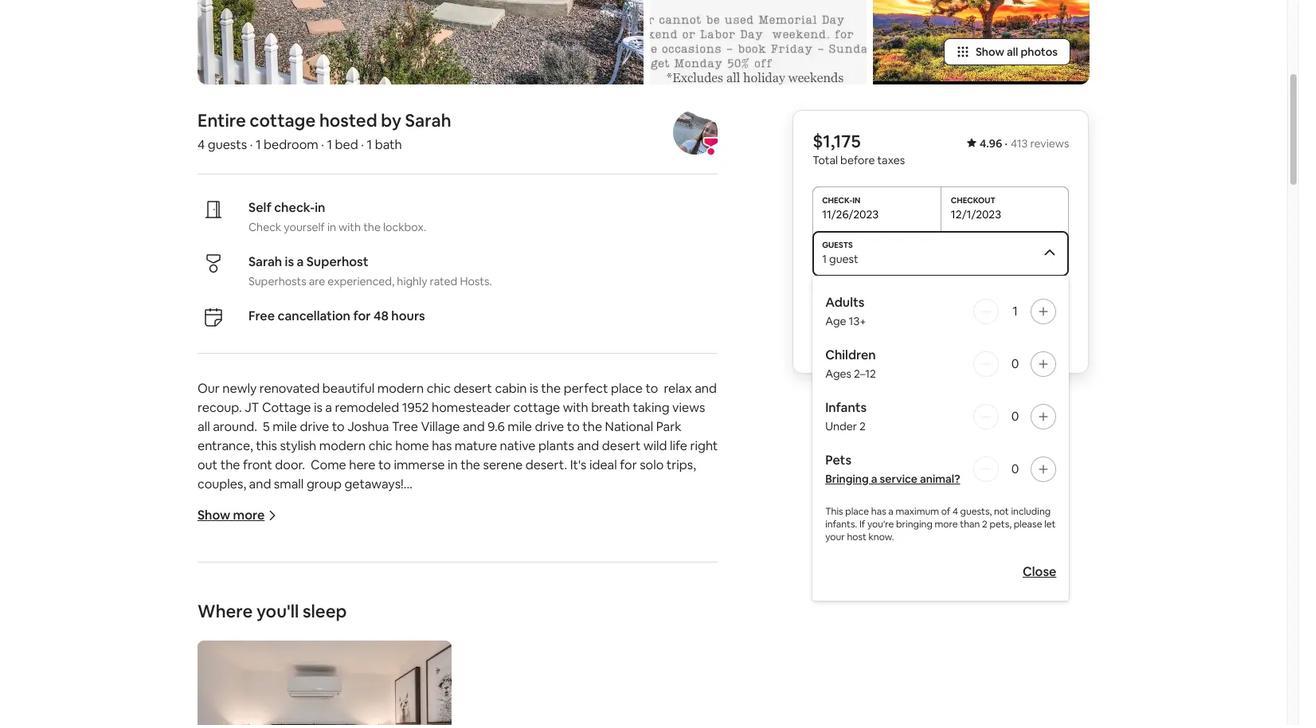 Task type: vqa. For each thing, say whether or not it's contained in the screenshot.


Task type: describe. For each thing, give the bounding box(es) containing it.
queen
[[430, 552, 467, 569]]

a down remote.
[[453, 629, 460, 646]]

guests have total access to the house and the fenced yard.
[[198, 705, 542, 722]]

so
[[229, 610, 243, 626]]

a left the fold
[[592, 552, 599, 569]]

ages
[[825, 367, 852, 381]]

report
[[908, 393, 944, 407]]

located
[[198, 533, 246, 550]]

renovated
[[260, 380, 320, 397]]

maximum
[[896, 505, 939, 518]]

a inside 'pets bringing a service animal?'
[[871, 472, 878, 486]]

is inside sarah is a superhost superhosts are experienced, highly rated hosts.
[[285, 253, 294, 270]]

pets group
[[825, 452, 1057, 486]]

all inside button
[[1007, 45, 1019, 59]]

plants
[[539, 438, 575, 454]]

in inside our newly renovated beautiful modern chic desert cabin is the perfect place to  relax and recoup. jt cottage is a remodeled 1952 homesteader cottage with breath taking views all around.  5 mile drive to joshua tree village and 9.6 mile drive to the national park entrance, this stylish modern chic home has mature native plants and desert wild life right out the front door.  come here to immerse in the serene desert. it's ideal for solo trips, couples, and small group getaways!
[[448, 457, 458, 473]]

1 vertical spatial the
[[198, 629, 220, 646]]

0 for infants
[[1011, 408, 1019, 425]]

down
[[627, 552, 660, 569]]

has inside the this place has a maximum of 4 guests, not including infants. if you're bringing more than 2 pets, please let your host know.
[[871, 505, 886, 518]]

but
[[504, 591, 525, 607]]

cottage inside our newly renovated beautiful modern chic desert cabin is the perfect place to  relax and recoup. jt cottage is a remodeled 1952 homesteader cottage with breath taking views all around.  5 mile drive to joshua tree village and 9.6 mile drive to the national park entrance, this stylish modern chic home has mature native plants and desert wild life right out the front door.  come here to immerse in the serene desert. it's ideal for solo trips, couples, and small group getaways!
[[514, 399, 560, 416]]

create
[[524, 610, 562, 626]]

views
[[673, 399, 706, 416]]

a inside the this place has a maximum of 4 guests, not including infants. if you're bringing more than 2 pets, please let your host know.
[[888, 505, 894, 518]]

fireplace
[[544, 629, 595, 646]]

place inside the this place has a maximum of 4 guests, not including infants. if you're bringing more than 2 pets, please let your host know.
[[845, 505, 869, 518]]

it's
[[570, 457, 587, 473]]

if
[[859, 518, 865, 531]]

park
[[657, 418, 682, 435]]

in right yourself
[[327, 220, 336, 234]]

bath inside located on the "mesa" part of yucca valley is the jt cottage. its a 1 bedroom/ 1 bath 1952's homestead cottage. it features a queen bed in the bedroom, a fold down couch in the 'entertaiment' room and a day lounge in the sun room. 1 small well behaved dog is allowed for an additional $20 per night. very private, but with neighboring houses within sight so that you don't feel dangerously remote.  a/c to create a cool oasis when needed. the heating system works like a charm, and a woodburning fireplace keeps it toasty when there's a nip in the air.
[[665, 533, 692, 550]]

0 vertical spatial when
[[634, 610, 666, 626]]

immerse
[[394, 457, 445, 473]]

and up it's
[[577, 438, 600, 454]]

and right house
[[421, 705, 444, 722]]

trips,
[[667, 457, 696, 473]]

part
[[333, 533, 358, 550]]

11/26/2023
[[822, 207, 879, 222]]

children ages 2–12
[[825, 347, 876, 381]]

pets bringing a service animal?
[[825, 452, 960, 486]]

charged
[[944, 340, 987, 354]]

yucca
[[376, 533, 411, 550]]

remodeled
[[335, 399, 399, 416]]

out
[[198, 457, 218, 473]]

night.
[[392, 591, 425, 607]]

2 inside the this place has a maximum of 4 guests, not including infants. if you're bringing more than 2 pets, please let your host know.
[[982, 518, 988, 531]]

and down remote.
[[428, 629, 450, 646]]

$1,175
[[813, 130, 861, 152]]

1 inside adults group
[[1013, 303, 1018, 320]]

jt inside located on the "mesa" part of yucca valley is the jt cottage. its a 1 bedroom/ 1 bath 1952's homestead cottage. it features a queen bed in the bedroom, a fold down couch in the 'entertaiment' room and a day lounge in the sun room. 1 small well behaved dog is allowed for an additional $20 per night. very private, but with neighboring houses within sight so that you don't feel dangerously remote.  a/c to create a cool oasis when needed. the heating system works like a charm, and a woodburning fireplace keeps it toasty when there's a nip in the air.
[[488, 533, 502, 550]]

check-
[[274, 199, 315, 216]]

experienced,
[[328, 274, 395, 288]]

ask about our special offer!! image
[[650, 0, 867, 84]]

0 horizontal spatial chic
[[369, 438, 393, 454]]

in down queen
[[441, 571, 451, 588]]

9.6
[[488, 418, 505, 435]]

1 guest button
[[813, 231, 1069, 276]]

fenced
[[469, 705, 510, 722]]

ideal
[[590, 457, 617, 473]]

0 vertical spatial the
[[462, 533, 485, 550]]

stylish
[[280, 438, 317, 454]]

where you'll sleep region
[[191, 600, 725, 725]]

1 · from the left
[[250, 136, 253, 153]]

a right like
[[375, 629, 382, 646]]

in right nip
[[306, 648, 316, 665]]

nip
[[285, 648, 303, 665]]

service
[[880, 472, 918, 486]]

4.96 · 413 reviews
[[980, 136, 1069, 151]]

1 horizontal spatial for
[[353, 308, 371, 324]]

lounge
[[398, 571, 438, 588]]

for inside located on the "mesa" part of yucca valley is the jt cottage. its a 1 bedroom/ 1 bath 1952's homestead cottage. it features a queen bed in the bedroom, a fold down couch in the 'entertaiment' room and a day lounge in the sun room. 1 small well behaved dog is allowed for an additional $20 per night. very private, but with neighboring houses within sight so that you don't feel dangerously remote.  a/c to create a cool oasis when needed. the heating system works like a charm, and a woodburning fireplace keeps it toasty when there's a nip in the air.
[[246, 591, 263, 607]]

within
[[673, 591, 709, 607]]

rated
[[430, 274, 458, 288]]

per
[[369, 591, 389, 607]]

4 · from the left
[[1005, 136, 1008, 151]]

cool
[[574, 610, 599, 626]]

newly
[[223, 380, 257, 397]]

show for show more
[[198, 507, 230, 524]]

the down mature
[[461, 457, 481, 473]]

adults
[[825, 294, 865, 311]]

for inside our newly renovated beautiful modern chic desert cabin is the perfect place to  relax and recoup. jt cottage is a remodeled 1952 homesteader cottage with breath taking views all around.  5 mile drive to joshua tree village and 9.6 mile drive to the national park entrance, this stylish modern chic home has mature native plants and desert wild life right out the front door.  come here to immerse in the serene desert. it's ideal for solo trips, couples, and small group getaways!
[[620, 457, 637, 473]]

1952's
[[198, 552, 233, 569]]

door.
[[275, 457, 305, 473]]

is right cottage
[[314, 399, 323, 416]]

children group
[[825, 347, 1057, 381]]

a left nip
[[275, 648, 282, 665]]

sleep
[[303, 600, 347, 622]]

are
[[309, 274, 325, 288]]

works
[[315, 629, 350, 646]]

2 mile from the left
[[508, 418, 532, 435]]

our
[[198, 380, 220, 397]]

entrance,
[[198, 438, 253, 454]]

with inside self check-in check yourself in with the lockbox.
[[339, 220, 361, 234]]

is right cabin
[[530, 380, 539, 397]]

12/1/2023
[[951, 207, 1002, 222]]

hosted
[[319, 109, 377, 131]]

show more
[[198, 507, 265, 524]]

is up queen
[[451, 533, 460, 550]]

total
[[272, 705, 300, 722]]

sarah is a superhost superhosts are experienced, highly rated hosts.
[[249, 253, 492, 288]]

our newly renovated beautiful modern chic desert cabin is the perfect place to  relax and recoup. jt cottage is a remodeled 1952 homesteader cottage with breath taking views all around.  5 mile drive to joshua tree village and 9.6 mile drive to the national park entrance, this stylish modern chic home has mature native plants and desert wild life right out the front door.  come here to immerse in the serene desert. it's ideal for solo trips, couples, and small group getaways!
[[198, 380, 721, 493]]

the left perfect
[[541, 380, 561, 397]]

houses
[[629, 591, 671, 607]]

pets
[[825, 452, 852, 469]]

1 vertical spatial desert
[[602, 438, 641, 454]]

air.
[[341, 648, 358, 665]]

all inside our newly renovated beautiful modern chic desert cabin is the perfect place to  relax and recoup. jt cottage is a remodeled 1952 homesteader cottage with breath taking views all around.  5 mile drive to joshua tree village and 9.6 mile drive to the national park entrance, this stylish modern chic home has mature native plants and desert wild life right out the front door.  come here to immerse in the serene desert. it's ideal for solo trips, couples, and small group getaways!
[[198, 418, 210, 435]]

homesteader
[[432, 399, 511, 416]]

know.
[[869, 531, 894, 544]]

guests
[[198, 705, 239, 722]]

in up the sun
[[496, 552, 506, 569]]

2 inside infants under 2
[[859, 419, 866, 434]]

this inside our newly renovated beautiful modern chic desert cabin is the perfect place to  relax and recoup. jt cottage is a remodeled 1952 homesteader cottage with breath taking views all around.  5 mile drive to joshua tree village and 9.6 mile drive to the national park entrance, this stylish modern chic home has mature native plants and desert wild life right out the front door.  come here to immerse in the serene desert. it's ideal for solo trips, couples, and small group getaways!
[[256, 438, 277, 454]]

let
[[1045, 518, 1056, 531]]

adults age 13+
[[825, 294, 866, 328]]

an
[[266, 591, 280, 607]]

hosts.
[[460, 274, 492, 288]]

check
[[249, 220, 282, 234]]

4 inside the this place has a maximum of 4 guests, not including infants. if you're bringing more than 2 pets, please let your host know.
[[953, 505, 958, 518]]

it
[[358, 552, 366, 569]]

the down works
[[319, 648, 338, 665]]

access
[[303, 705, 342, 722]]

homestead
[[236, 552, 302, 569]]

tree
[[392, 418, 418, 435]]

and down front
[[249, 476, 271, 493]]

solo
[[640, 457, 664, 473]]

superhost
[[307, 253, 369, 270]]

on
[[249, 533, 264, 550]]

with inside located on the "mesa" part of yucca valley is the jt cottage. its a 1 bedroom/ 1 bath 1952's homestead cottage. it features a queen bed in the bedroom, a fold down couch in the 'entertaiment' room and a day lounge in the sun room. 1 small well behaved dog is allowed for an additional $20 per night. very private, but with neighboring houses within sight so that you don't feel dangerously remote.  a/c to create a cool oasis when needed. the heating system works like a charm, and a woodburning fireplace keeps it toasty when there's a nip in the air.
[[527, 591, 553, 607]]

woodburning
[[463, 629, 541, 646]]

2 · from the left
[[321, 136, 324, 153]]

of for part
[[360, 533, 373, 550]]

there's
[[232, 648, 272, 665]]

including
[[1011, 505, 1051, 518]]

show all photos button
[[944, 38, 1071, 65]]

show for show all photos
[[976, 45, 1005, 59]]



Task type: locate. For each thing, give the bounding box(es) containing it.
the left fenced
[[446, 705, 466, 722]]

place right this
[[845, 505, 869, 518]]

a inside sarah is a superhost superhosts are experienced, highly rated hosts.
[[297, 253, 304, 270]]

place inside our newly renovated beautiful modern chic desert cabin is the perfect place to  relax and recoup. jt cottage is a remodeled 1952 homesteader cottage with breath taking views all around.  5 mile drive to joshua tree village and 9.6 mile drive to the national park entrance, this stylish modern chic home has mature native plants and desert wild life right out the front door.  come here to immerse in the serene desert. it's ideal for solo trips, couples, and small group getaways!
[[611, 380, 643, 397]]

1 horizontal spatial 4
[[953, 505, 958, 518]]

1 vertical spatial show
[[198, 507, 230, 524]]

with up superhost
[[339, 220, 361, 234]]

0 horizontal spatial drive
[[300, 418, 329, 435]]

where you'll sleep
[[198, 600, 347, 622]]

a left cool
[[564, 610, 571, 626]]

system
[[270, 629, 312, 646]]

0 horizontal spatial show
[[198, 507, 230, 524]]

cabin
[[495, 380, 527, 397]]

you won't be charged yet
[[876, 340, 1006, 354]]

1 horizontal spatial mile
[[508, 418, 532, 435]]

1 horizontal spatial modern
[[378, 380, 424, 397]]

guests,
[[960, 505, 992, 518]]

0 vertical spatial modern
[[378, 380, 424, 397]]

desert down national
[[602, 438, 641, 454]]

2
[[859, 419, 866, 434], [982, 518, 988, 531]]

desert
[[454, 380, 492, 397], [602, 438, 641, 454]]

heating
[[223, 629, 267, 646]]

small inside our newly renovated beautiful modern chic desert cabin is the perfect place to  relax and recoup. jt cottage is a remodeled 1952 homesteader cottage with breath taking views all around.  5 mile drive to joshua tree village and 9.6 mile drive to the national park entrance, this stylish modern chic home has mature native plants and desert wild life right out the front door.  come here to immerse in the serene desert. it's ideal for solo trips, couples, and small group getaways!
[[274, 476, 304, 493]]

yet
[[990, 340, 1006, 354]]

a up lounge
[[420, 552, 427, 569]]

adults group
[[825, 294, 1057, 328]]

0 vertical spatial cottage
[[250, 109, 316, 131]]

1 vertical spatial this
[[256, 438, 277, 454]]

1 vertical spatial when
[[198, 648, 230, 665]]

a down beautiful
[[325, 399, 332, 416]]

1 horizontal spatial bed
[[470, 552, 493, 569]]

when down houses
[[634, 610, 666, 626]]

13+
[[849, 314, 866, 328]]

the down entrance,
[[220, 457, 240, 473]]

has inside our newly renovated beautiful modern chic desert cabin is the perfect place to  relax and recoup. jt cottage is a remodeled 1952 homesteader cottage with breath taking views all around.  5 mile drive to joshua tree village and 9.6 mile drive to the national park entrance, this stylish modern chic home has mature native plants and desert wild life right out the front door.  come here to immerse in the serene desert. it's ideal for solo trips, couples, and small group getaways!
[[432, 438, 452, 454]]

0 horizontal spatial all
[[198, 418, 210, 435]]

0 for pets
[[1011, 461, 1019, 477]]

around.
[[213, 418, 257, 435]]

bath up couch
[[665, 533, 692, 550]]

bringing
[[825, 472, 869, 486]]

1 vertical spatial for
[[620, 457, 637, 473]]

place up breath
[[611, 380, 643, 397]]

1 horizontal spatial cottage
[[514, 399, 560, 416]]

with up create
[[527, 591, 553, 607]]

2 drive from the left
[[535, 418, 564, 435]]

welcome to jt cottage! image
[[198, 0, 644, 84]]

2 vertical spatial 0
[[1011, 461, 1019, 477]]

0 vertical spatial this
[[947, 393, 966, 407]]

4 left than
[[953, 505, 958, 518]]

to up taking on the bottom
[[646, 380, 659, 397]]

2 horizontal spatial with
[[563, 399, 589, 416]]

bath down by sarah
[[375, 136, 402, 153]]

4.96
[[980, 136, 1002, 151]]

1 horizontal spatial 2
[[982, 518, 988, 531]]

getaways!
[[345, 476, 404, 493]]

listing
[[968, 393, 1000, 407]]

1 vertical spatial bed
[[470, 552, 493, 569]]

1 horizontal spatial of
[[941, 505, 951, 518]]

show inside button
[[976, 45, 1005, 59]]

room.
[[500, 571, 534, 588]]

a left the maximum
[[888, 505, 894, 518]]

1 horizontal spatial more
[[935, 518, 958, 531]]

small down bedroom,
[[545, 571, 575, 588]]

sarah is a superhost. learn more about sarah. image
[[674, 110, 718, 155], [674, 110, 718, 155]]

1 horizontal spatial drive
[[535, 418, 564, 435]]

1 drive from the left
[[300, 418, 329, 435]]

jt left cottage.
[[488, 533, 502, 550]]

1 vertical spatial place
[[845, 505, 869, 518]]

small down door.
[[274, 476, 304, 493]]

cottage down cabin
[[514, 399, 560, 416]]

bed up the sun
[[470, 552, 493, 569]]

0 vertical spatial desert
[[454, 380, 492, 397]]

1 vertical spatial 2
[[982, 518, 988, 531]]

1 horizontal spatial chic
[[427, 380, 451, 397]]

perfect
[[564, 380, 608, 397]]

0 inside pets group
[[1011, 461, 1019, 477]]

of left than
[[941, 505, 951, 518]]

3 · from the left
[[361, 136, 364, 153]]

couch
[[663, 552, 699, 569]]

0 horizontal spatial has
[[432, 438, 452, 454]]

2 vertical spatial with
[[527, 591, 553, 607]]

2 right under
[[859, 419, 866, 434]]

· right 'bedroom'
[[321, 136, 324, 153]]

bed down hosted
[[335, 136, 358, 153]]

infants
[[825, 399, 867, 416]]

1 horizontal spatial bath
[[665, 533, 692, 550]]

a left service
[[871, 472, 878, 486]]

bath inside entire cottage hosted by sarah 4 guests · 1 bedroom · 1 bed · 1 bath
[[375, 136, 402, 153]]

mile up native
[[508, 418, 532, 435]]

0 horizontal spatial bed
[[335, 136, 358, 153]]

place
[[611, 380, 643, 397], [845, 505, 869, 518]]

jt down newly
[[245, 399, 259, 416]]

sun
[[477, 571, 497, 588]]

bringing a service animal? button
[[825, 472, 960, 486]]

1 horizontal spatial with
[[527, 591, 553, 607]]

0 horizontal spatial more
[[233, 507, 265, 524]]

bed inside located on the "mesa" part of yucca valley is the jt cottage. its a 1 bedroom/ 1 bath 1952's homestead cottage. it features a queen bed in the bedroom, a fold down couch in the 'entertaiment' room and a day lounge in the sun room. 1 small well behaved dog is allowed for an additional $20 per night. very private, but with neighboring houses within sight so that you don't feel dangerously remote.  a/c to create a cool oasis when needed. the heating system works like a charm, and a woodburning fireplace keeps it toasty when there's a nip in the air.
[[470, 552, 493, 569]]

0 horizontal spatial jt
[[245, 399, 259, 416]]

1 vertical spatial with
[[563, 399, 589, 416]]

the left the sun
[[454, 571, 474, 588]]

small
[[274, 476, 304, 493], [545, 571, 575, 588]]

0 vertical spatial bath
[[375, 136, 402, 153]]

free
[[249, 308, 275, 324]]

it
[[636, 629, 644, 646]]

the left house
[[361, 705, 381, 722]]

modern
[[378, 380, 424, 397], [319, 438, 366, 454]]

where
[[198, 600, 253, 622]]

5
[[263, 418, 270, 435]]

0 horizontal spatial modern
[[319, 438, 366, 454]]

1 horizontal spatial place
[[845, 505, 869, 518]]

0 horizontal spatial place
[[611, 380, 643, 397]]

a left day
[[365, 571, 371, 588]]

· right the guests
[[250, 136, 253, 153]]

mile right 5
[[273, 418, 297, 435]]

all left photos
[[1007, 45, 1019, 59]]

modern up 1952
[[378, 380, 424, 397]]

0 horizontal spatial small
[[274, 476, 304, 493]]

taking
[[633, 399, 670, 416]]

when down heating
[[198, 648, 230, 665]]

a inside our newly renovated beautiful modern chic desert cabin is the perfect place to  relax and recoup. jt cottage is a remodeled 1952 homesteader cottage with breath taking views all around.  5 mile drive to joshua tree village and 9.6 mile drive to the national park entrance, this stylish modern chic home has mature native plants and desert wild life right out the front door.  come here to immerse in the serene desert. it's ideal for solo trips, couples, and small group getaways!
[[325, 399, 332, 416]]

the left 'lockbox.'
[[364, 220, 381, 234]]

relax
[[664, 380, 692, 397]]

animal?
[[920, 472, 960, 486]]

1 vertical spatial small
[[545, 571, 575, 588]]

0 vertical spatial all
[[1007, 45, 1019, 59]]

a right its
[[577, 533, 584, 550]]

report this listing
[[908, 393, 1000, 407]]

show
[[976, 45, 1005, 59], [198, 507, 230, 524]]

not
[[994, 505, 1009, 518]]

1 vertical spatial 0
[[1011, 408, 1019, 425]]

have
[[242, 705, 270, 722]]

more inside the this place has a maximum of 4 guests, not including infants. if you're bringing more than 2 pets, please let your host know.
[[935, 518, 958, 531]]

4 inside entire cottage hosted by sarah 4 guests · 1 bedroom · 1 bed · 1 bath
[[198, 136, 205, 153]]

0 vertical spatial of
[[941, 505, 951, 518]]

in right couch
[[702, 552, 712, 569]]

all down recoup.
[[198, 418, 210, 435]]

1 horizontal spatial desert
[[602, 438, 641, 454]]

close button
[[1015, 556, 1065, 588]]

3 0 from the top
[[1011, 461, 1019, 477]]

1 vertical spatial 4
[[953, 505, 958, 518]]

feel
[[331, 610, 353, 626]]

the up room.
[[509, 552, 529, 569]]

of inside the this place has a maximum of 4 guests, not including infants. if you're bringing more than 2 pets, please let your host know.
[[941, 505, 951, 518]]

chic down joshua at the left
[[369, 438, 393, 454]]

2 horizontal spatial for
[[620, 457, 637, 473]]

4 left the guests
[[198, 136, 205, 153]]

bed
[[335, 136, 358, 153], [470, 552, 493, 569]]

0 horizontal spatial this
[[256, 438, 277, 454]]

with inside our newly renovated beautiful modern chic desert cabin is the perfect place to  relax and recoup. jt cottage is a remodeled 1952 homesteader cottage with breath taking views all around.  5 mile drive to joshua tree village and 9.6 mile drive to the national park entrance, this stylish modern chic home has mature native plants and desert wild life right out the front door.  come here to immerse in the serene desert. it's ideal for solo trips, couples, and small group getaways!
[[563, 399, 589, 416]]

jt inside our newly renovated beautiful modern chic desert cabin is the perfect place to  relax and recoup. jt cottage is a remodeled 1952 homesteader cottage with breath taking views all around.  5 mile drive to joshua tree village and 9.6 mile drive to the national park entrance, this stylish modern chic home has mature native plants and desert wild life right out the front door.  come here to immerse in the serene desert. it's ideal for solo trips, couples, and small group getaways!
[[245, 399, 259, 416]]

yard.
[[513, 705, 542, 722]]

1 vertical spatial modern
[[319, 438, 366, 454]]

0 horizontal spatial of
[[360, 533, 373, 550]]

0 vertical spatial chic
[[427, 380, 451, 397]]

2 0 from the top
[[1011, 408, 1019, 425]]

0 vertical spatial 2
[[859, 419, 866, 434]]

0 vertical spatial bed
[[335, 136, 358, 153]]

under
[[825, 419, 857, 434]]

house
[[383, 705, 419, 722]]

come
[[311, 457, 346, 473]]

life
[[670, 438, 688, 454]]

and up $20
[[340, 571, 362, 588]]

0 for children
[[1011, 355, 1019, 372]]

1 vertical spatial jt
[[488, 533, 502, 550]]

bed inside entire cottage hosted by sarah 4 guests · 1 bedroom · 1 bed · 1 bath
[[335, 136, 358, 153]]

features
[[369, 552, 418, 569]]

modern up come
[[319, 438, 366, 454]]

native
[[500, 438, 536, 454]]

for left solo
[[620, 457, 637, 473]]

mile
[[273, 418, 297, 435], [508, 418, 532, 435]]

show up the located
[[198, 507, 230, 524]]

"mesa"
[[289, 533, 330, 550]]

sight
[[198, 610, 227, 626]]

0
[[1011, 355, 1019, 372], [1011, 408, 1019, 425], [1011, 461, 1019, 477]]

and up mature
[[463, 418, 485, 435]]

0 inside "children" group
[[1011, 355, 1019, 372]]

private,
[[457, 591, 501, 607]]

1 horizontal spatial small
[[545, 571, 575, 588]]

1 0 from the top
[[1011, 355, 1019, 372]]

a up the superhosts
[[297, 253, 304, 270]]

to up getaways!
[[378, 457, 391, 473]]

0 horizontal spatial when
[[198, 648, 230, 665]]

has right if
[[871, 505, 886, 518]]

0 horizontal spatial 2
[[859, 419, 866, 434]]

for left 48
[[353, 308, 371, 324]]

0 horizontal spatial bath
[[375, 136, 402, 153]]

yourself
[[284, 220, 325, 234]]

for left 'an'
[[246, 591, 263, 607]]

oasis
[[602, 610, 631, 626]]

0 vertical spatial 4
[[198, 136, 205, 153]]

charm,
[[385, 629, 425, 646]]

in down mature
[[448, 457, 458, 473]]

1 horizontal spatial the
[[462, 533, 485, 550]]

cottage.
[[505, 533, 557, 550]]

0 horizontal spatial desert
[[454, 380, 492, 397]]

cottage.
[[305, 552, 355, 569]]

1 horizontal spatial show
[[976, 45, 1005, 59]]

national
[[605, 418, 654, 435]]

the inside self check-in check yourself in with the lockbox.
[[364, 220, 381, 234]]

comfy high quality linens... image
[[198, 641, 452, 725]]

show more button
[[198, 507, 278, 524]]

photos
[[1021, 45, 1058, 59]]

is right the 'dog'
[[684, 571, 692, 588]]

neighboring
[[556, 591, 627, 607]]

0 horizontal spatial 4
[[198, 136, 205, 153]]

0 horizontal spatial with
[[339, 220, 361, 234]]

0 inside infants group
[[1011, 408, 1019, 425]]

you
[[273, 610, 294, 626]]

'entertaiment'
[[220, 571, 303, 588]]

0 vertical spatial 0
[[1011, 355, 1019, 372]]

and up views
[[695, 380, 717, 397]]

to up plants
[[567, 418, 580, 435]]

more up on
[[233, 507, 265, 524]]

1 vertical spatial of
[[360, 533, 373, 550]]

0 vertical spatial small
[[274, 476, 304, 493]]

1 mile from the left
[[273, 418, 297, 435]]

1 vertical spatial chic
[[369, 438, 393, 454]]

to inside located on the "mesa" part of yucca valley is the jt cottage. its a 1 bedroom/ 1 bath 1952's homestead cottage. it features a queen bed in the bedroom, a fold down couch in the 'entertaiment' room and a day lounge in the sun room. 1 small well behaved dog is allowed for an additional $20 per night. very private, but with neighboring houses within sight so that you don't feel dangerously remote.  a/c to create a cool oasis when needed. the heating system works like a charm, and a woodburning fireplace keeps it toasty when there's a nip in the air.
[[508, 610, 521, 626]]

1 horizontal spatial this
[[947, 393, 966, 407]]

drive up plants
[[535, 418, 564, 435]]

pets,
[[990, 518, 1012, 531]]

to left joshua at the left
[[332, 418, 345, 435]]

drive up stylish
[[300, 418, 329, 435]]

· left 413
[[1005, 136, 1008, 151]]

0 vertical spatial show
[[976, 45, 1005, 59]]

2 right than
[[982, 518, 988, 531]]

that
[[246, 610, 270, 626]]

0 vertical spatial with
[[339, 220, 361, 234]]

0 vertical spatial place
[[611, 380, 643, 397]]

infants group
[[825, 399, 1057, 434]]

$1,175 total before taxes
[[813, 130, 905, 167]]

with down perfect
[[563, 399, 589, 416]]

more left than
[[935, 518, 958, 531]]

1 inside dropdown button
[[822, 252, 827, 266]]

like
[[353, 629, 372, 646]]

the up queen
[[462, 533, 485, 550]]

to down but at the bottom left of page
[[508, 610, 521, 626]]

the down 1952's
[[198, 571, 217, 588]]

1 horizontal spatial when
[[634, 610, 666, 626]]

1 horizontal spatial jt
[[488, 533, 502, 550]]

reviews
[[1030, 136, 1069, 151]]

0 horizontal spatial for
[[246, 591, 263, 607]]

behaved
[[604, 571, 655, 588]]

children
[[825, 347, 876, 363]]

of for maximum
[[941, 505, 951, 518]]

you're
[[867, 518, 894, 531]]

close
[[1023, 563, 1057, 580]]

desert up homesteader
[[454, 380, 492, 397]]

0 vertical spatial has
[[432, 438, 452, 454]]

show left photos
[[976, 45, 1005, 59]]

located on the "mesa" part of yucca valley is the jt cottage. its a 1 bedroom/ 1 bath 1952's homestead cottage. it features a queen bed in the bedroom, a fold down couch in the 'entertaiment' room and a day lounge in the sun room. 1 small well behaved dog is allowed for an additional $20 per night. very private, but with neighboring houses within sight so that you don't feel dangerously remote.  a/c to create a cool oasis when needed. the heating system works like a charm, and a woodburning fireplace keeps it toasty when there's a nip in the air.
[[198, 533, 722, 665]]

1 vertical spatial has
[[871, 505, 886, 518]]

cottage up 'bedroom'
[[250, 109, 316, 131]]

0 vertical spatial for
[[353, 308, 371, 324]]

1 vertical spatial all
[[198, 418, 210, 435]]

0 horizontal spatial the
[[198, 629, 220, 646]]

413
[[1011, 136, 1028, 151]]

to right "access" at the left bottom of page
[[345, 705, 358, 722]]

in up yourself
[[315, 199, 326, 216]]

0 horizontal spatial mile
[[273, 418, 297, 435]]

2 vertical spatial for
[[246, 591, 263, 607]]

the down sight
[[198, 629, 220, 646]]

· down hosted
[[361, 136, 364, 153]]

1 horizontal spatial all
[[1007, 45, 1019, 59]]

the down breath
[[583, 418, 603, 435]]

1 vertical spatial bath
[[665, 533, 692, 550]]

of inside located on the "mesa" part of yucca valley is the jt cottage. its a 1 bedroom/ 1 bath 1952's homestead cottage. it features a queen bed in the bedroom, a fold down couch in the 'entertaiment' room and a day lounge in the sun room. 1 small well behaved dog is allowed for an additional $20 per night. very private, but with neighboring houses within sight so that you don't feel dangerously remote.  a/c to create a cool oasis when needed. the heating system works like a charm, and a woodburning fireplace keeps it toasty when there's a nip in the air.
[[360, 533, 373, 550]]

you
[[876, 340, 895, 354]]

0 horizontal spatial cottage
[[250, 109, 316, 131]]

the right on
[[266, 533, 286, 550]]

cottage inside entire cottage hosted by sarah 4 guests · 1 bedroom · 1 bed · 1 bath
[[250, 109, 316, 131]]

this down 5
[[256, 438, 277, 454]]

1 horizontal spatial has
[[871, 505, 886, 518]]

this left listing
[[947, 393, 966, 407]]

keeps
[[598, 629, 633, 646]]

joshua tree national park super bloom! image
[[873, 0, 1090, 84]]

when
[[634, 610, 666, 626], [198, 648, 230, 665]]

has down the village
[[432, 438, 452, 454]]

1 vertical spatial cottage
[[514, 399, 560, 416]]

is up the superhosts
[[285, 253, 294, 270]]

of up it
[[360, 533, 373, 550]]

chic up 1952
[[427, 380, 451, 397]]

0 vertical spatial jt
[[245, 399, 259, 416]]

small inside located on the "mesa" part of yucca valley is the jt cottage. its a 1 bedroom/ 1 bath 1952's homestead cottage. it features a queen bed in the bedroom, a fold down couch in the 'entertaiment' room and a day lounge in the sun room. 1 small well behaved dog is allowed for an additional $20 per night. very private, but with neighboring houses within sight so that you don't feel dangerously remote.  a/c to create a cool oasis when needed. the heating system works like a charm, and a woodburning fireplace keeps it toasty when there's a nip in the air.
[[545, 571, 575, 588]]



